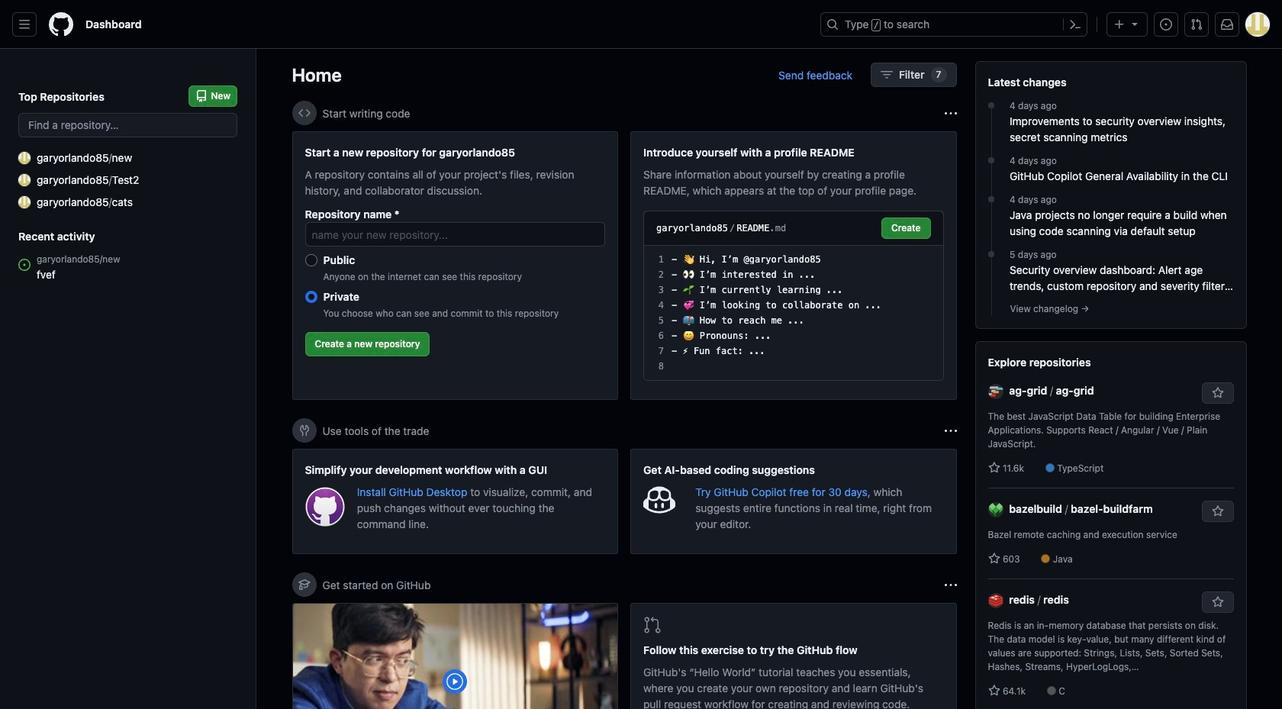 Task type: vqa. For each thing, say whether or not it's contained in the screenshot.
Why am I seeing this? icon for Get AI-based coding suggestions element
yes



Task type: locate. For each thing, give the bounding box(es) containing it.
1 vertical spatial why am i seeing this? image
[[944, 425, 957, 437]]

1 vertical spatial dot fill image
[[985, 248, 997, 260]]

3 why am i seeing this? image from the top
[[944, 579, 957, 591]]

star image for @bazelbuild profile icon at the bottom right of page
[[988, 553, 1000, 565]]

none submit inside introduce yourself with a profile readme element
[[881, 218, 931, 239]]

star this repository image
[[1212, 387, 1224, 399], [1212, 505, 1224, 517], [1212, 596, 1224, 608]]

2 vertical spatial star this repository image
[[1212, 596, 1224, 608]]

None radio
[[305, 254, 317, 266]]

2 why am i seeing this? image from the top
[[944, 425, 957, 437]]

0 vertical spatial dot fill image
[[985, 99, 997, 111]]

1 horizontal spatial git pull request image
[[1191, 18, 1203, 31]]

3 star this repository image from the top
[[1212, 596, 1224, 608]]

None radio
[[305, 291, 317, 303]]

dot fill image
[[985, 99, 997, 111], [985, 154, 997, 166]]

2 vertical spatial why am i seeing this? image
[[944, 579, 957, 591]]

1 why am i seeing this? image from the top
[[944, 107, 957, 119]]

star image
[[988, 685, 1000, 697]]

why am i seeing this? image for introduce yourself with a profile readme element
[[944, 107, 957, 119]]

None submit
[[881, 218, 931, 239]]

none radio inside the start a new repository element
[[305, 291, 317, 303]]

dot fill image
[[985, 193, 997, 205], [985, 248, 997, 260]]

star this repository image for @ag-grid profile icon
[[1212, 387, 1224, 399]]

why am i seeing this? image
[[944, 107, 957, 119], [944, 425, 957, 437], [944, 579, 957, 591]]

star image
[[988, 462, 1000, 474], [988, 553, 1000, 565]]

0 vertical spatial star image
[[988, 462, 1000, 474]]

1 vertical spatial git pull request image
[[643, 616, 662, 634]]

notifications image
[[1221, 18, 1233, 31]]

0 vertical spatial dot fill image
[[985, 193, 997, 205]]

Top Repositories search field
[[18, 113, 237, 137]]

2 star this repository image from the top
[[1212, 505, 1224, 517]]

star image up @redis profile icon
[[988, 553, 1000, 565]]

1 star image from the top
[[988, 462, 1000, 474]]

why am i seeing this? image for get ai-based coding suggestions element
[[944, 425, 957, 437]]

0 vertical spatial star this repository image
[[1212, 387, 1224, 399]]

2 star image from the top
[[988, 553, 1000, 565]]

tools image
[[298, 424, 310, 437]]

0 horizontal spatial git pull request image
[[643, 616, 662, 634]]

1 star this repository image from the top
[[1212, 387, 1224, 399]]

play image
[[446, 672, 464, 691]]

name your new repository... text field
[[305, 222, 605, 247]]

git pull request image
[[1191, 18, 1203, 31], [643, 616, 662, 634]]

command palette image
[[1069, 18, 1081, 31]]

1 vertical spatial dot fill image
[[985, 154, 997, 166]]

what is github? image
[[293, 604, 617, 709]]

introduce yourself with a profile readme element
[[630, 131, 957, 400]]

0 vertical spatial why am i seeing this? image
[[944, 107, 957, 119]]

star image up @bazelbuild profile icon at the bottom right of page
[[988, 462, 1000, 474]]

@redis profile image
[[988, 593, 1003, 609]]

1 vertical spatial star this repository image
[[1212, 505, 1224, 517]]

simplify your development workflow with a gui element
[[292, 449, 618, 554]]

triangle down image
[[1129, 18, 1141, 30]]

start a new repository element
[[292, 131, 618, 400]]

1 vertical spatial star image
[[988, 553, 1000, 565]]



Task type: describe. For each thing, give the bounding box(es) containing it.
1 dot fill image from the top
[[985, 193, 997, 205]]

none radio inside the start a new repository element
[[305, 254, 317, 266]]

mortar board image
[[298, 579, 310, 591]]

what is github? element
[[292, 603, 618, 709]]

open issue image
[[18, 259, 31, 271]]

explore repositories navigation
[[975, 341, 1247, 709]]

Find a repository… text field
[[18, 113, 237, 137]]

github desktop image
[[305, 487, 345, 527]]

@bazelbuild profile image
[[988, 502, 1003, 518]]

get ai-based coding suggestions element
[[630, 449, 957, 554]]

2 dot fill image from the top
[[985, 248, 997, 260]]

2 dot fill image from the top
[[985, 154, 997, 166]]

plus image
[[1113, 18, 1126, 31]]

@ag-grid profile image
[[988, 384, 1003, 399]]

filter image
[[881, 69, 893, 81]]

code image
[[298, 107, 310, 119]]

why am i seeing this? image for try the github flow "element"
[[944, 579, 957, 591]]

star this repository image for @redis profile icon
[[1212, 596, 1224, 608]]

star image for @ag-grid profile icon
[[988, 462, 1000, 474]]

homepage image
[[49, 12, 73, 37]]

star this repository image for @bazelbuild profile icon at the bottom right of page
[[1212, 505, 1224, 517]]

cats image
[[18, 196, 31, 208]]

issue opened image
[[1160, 18, 1172, 31]]

git pull request image inside try the github flow "element"
[[643, 616, 662, 634]]

new image
[[18, 151, 31, 164]]

test2 image
[[18, 174, 31, 186]]

explore element
[[975, 61, 1247, 709]]

try the github flow element
[[630, 603, 957, 709]]

0 vertical spatial git pull request image
[[1191, 18, 1203, 31]]

1 dot fill image from the top
[[985, 99, 997, 111]]



